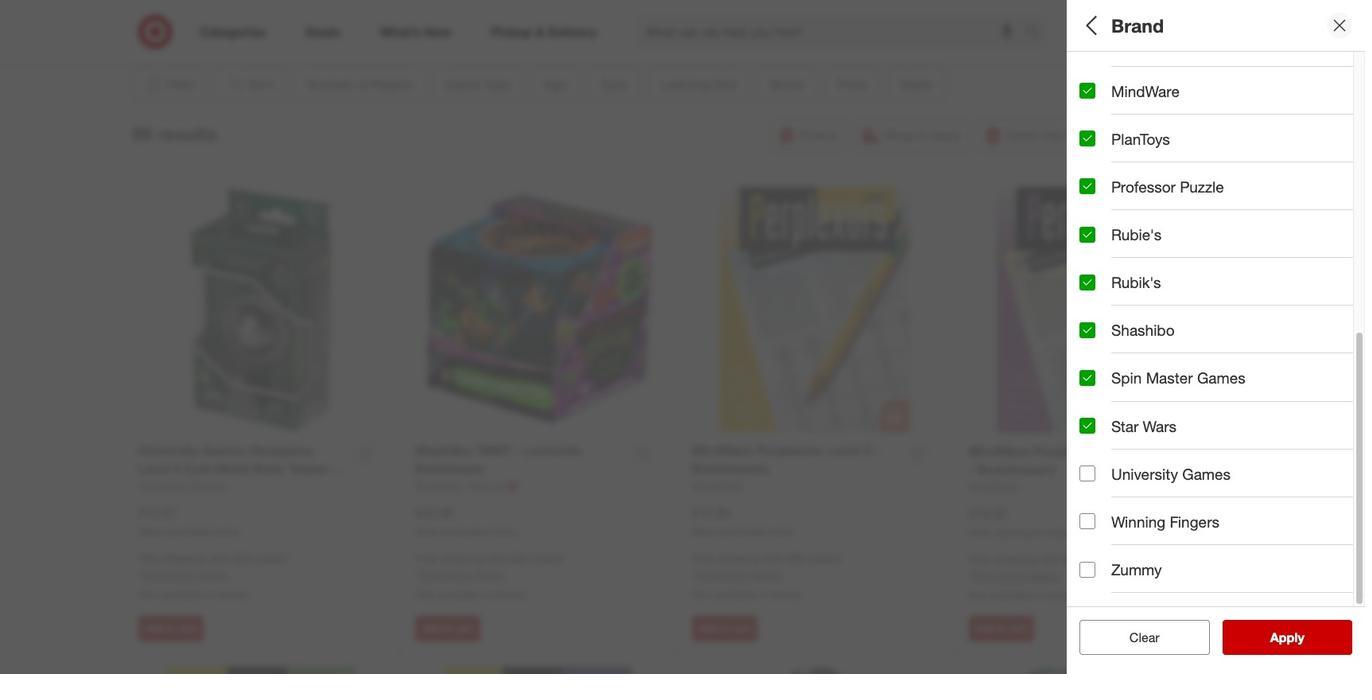 Task type: locate. For each thing, give the bounding box(es) containing it.
results right see
[[1281, 630, 1322, 646]]

all
[[1080, 14, 1102, 36]]

$16.95
[[692, 504, 731, 520], [969, 505, 1008, 521]]

brand
[[1112, 14, 1164, 36], [1080, 341, 1123, 359]]

results for 99 results
[[158, 122, 217, 145]]

Star Wars checkbox
[[1080, 418, 1096, 434]]

1 vertical spatial creative
[[1123, 306, 1164, 319]]

available
[[160, 588, 203, 601], [436, 588, 480, 601], [713, 588, 757, 601], [990, 588, 1034, 602]]

0 vertical spatial creative
[[1161, 139, 1202, 152]]

99
[[133, 122, 153, 145]]

0 horizontal spatial $16.95
[[692, 504, 731, 520]]

$14.87 when purchased online
[[138, 504, 240, 538]]

type
[[1127, 118, 1160, 137], [1080, 230, 1114, 248]]

online
[[214, 526, 240, 538], [491, 526, 517, 538], [768, 526, 794, 538], [1045, 527, 1071, 538]]

guest rating button
[[1080, 497, 1354, 553]]

brand up sponsored
[[1112, 14, 1164, 36]]

1;
[[1080, 83, 1089, 97]]

clear inside clear button
[[1130, 630, 1160, 646]]

creative
[[1161, 139, 1202, 152], [1123, 306, 1164, 319]]

zummy
[[1112, 560, 1162, 579]]

not
[[138, 588, 156, 601], [415, 588, 433, 601], [692, 588, 710, 601], [969, 588, 987, 602]]

1 vertical spatial brand
[[1080, 341, 1123, 359]]

brand up alice
[[1080, 341, 1123, 359]]

type down mindware
[[1127, 118, 1160, 137]]

when
[[138, 526, 163, 538], [415, 526, 440, 538], [692, 526, 717, 538], [969, 527, 994, 538]]

1 horizontal spatial $16.95 when purchased online
[[969, 505, 1071, 538]]

motor
[[1292, 306, 1322, 319]]

0 horizontal spatial results
[[158, 122, 217, 145]]

shipping
[[164, 552, 206, 565], [441, 552, 483, 565], [718, 552, 760, 565], [995, 553, 1037, 566]]

stores
[[218, 588, 248, 601], [495, 588, 525, 601], [772, 588, 802, 601], [1048, 588, 1079, 602]]

games; right classic
[[1119, 139, 1158, 152]]

brand inside dialog
[[1112, 14, 1164, 36]]

clear left all
[[1122, 630, 1152, 646]]

age
[[1080, 174, 1108, 192]]

educatio
[[1328, 362, 1366, 375]]

results
[[158, 122, 217, 145], [1281, 630, 1322, 646]]

type up the board
[[1080, 230, 1114, 248]]

$35
[[233, 552, 251, 565], [510, 552, 528, 565], [787, 552, 805, 565], [1064, 553, 1082, 566]]

0 vertical spatial results
[[158, 122, 217, 145]]

of
[[1142, 63, 1156, 81]]

creative up shashibo
[[1123, 306, 1164, 319]]

clear for clear all
[[1122, 630, 1152, 646]]

0 vertical spatial games;
[[1119, 139, 1158, 152]]

alice
[[1080, 362, 1104, 375]]

brand dialog
[[1067, 0, 1366, 674]]

all filters dialog
[[1067, 0, 1366, 674]]

university games
[[1112, 465, 1231, 483]]

online inside '$14.87 when purchased online'
[[214, 526, 240, 538]]

roar;
[[1298, 362, 1325, 375]]

thinking;
[[1167, 306, 1212, 319]]

games; down rubie's
[[1113, 250, 1152, 264]]

type board games; brainteasers
[[1080, 230, 1218, 264]]

purchased inside '$14.87 when purchased online'
[[166, 526, 211, 538]]

1 vertical spatial games;
[[1113, 250, 1152, 264]]

skills;
[[1325, 306, 1354, 319]]

results inside button
[[1281, 630, 1322, 646]]

games;
[[1119, 139, 1158, 152], [1113, 250, 1152, 264]]

Professor Puzzle checkbox
[[1080, 179, 1096, 195]]

age kids; adult
[[1080, 174, 1134, 208]]

clear inside the "clear all" button
[[1122, 630, 1152, 646]]

advertisement region
[[199, 0, 1155, 37]]

Spin Master Games checkbox
[[1080, 370, 1096, 386]]

free shipping with $35 orders* * exclusions apply. not available in stores
[[138, 552, 290, 601], [415, 552, 567, 601], [692, 552, 844, 601], [969, 553, 1121, 602]]

*
[[138, 568, 142, 582], [415, 568, 419, 582], [692, 568, 696, 582], [969, 569, 973, 583]]

1 horizontal spatial results
[[1281, 630, 1322, 646]]

0 vertical spatial brand
[[1112, 14, 1164, 36]]

board
[[1080, 250, 1110, 264]]

1 vertical spatial games
[[1198, 369, 1246, 387]]

rubik's
[[1112, 273, 1162, 291]]

learning skill coding; creative thinking; creativity; fine motor skills; gr
[[1080, 285, 1366, 319]]

Shashibo checkbox
[[1080, 322, 1096, 338]]

with
[[209, 552, 230, 565], [486, 552, 507, 565], [763, 552, 784, 565], [1040, 553, 1061, 566]]

purchased
[[166, 526, 211, 538], [443, 526, 488, 538], [720, 526, 765, 538], [997, 527, 1042, 538]]

1 horizontal spatial $16.95
[[969, 505, 1008, 521]]

What can we help you find? suggestions appear below search field
[[636, 14, 1030, 49]]

creative inside game type classic games; creative games
[[1161, 139, 1202, 152]]

type inside game type classic games; creative games
[[1127, 118, 1160, 137]]

1 vertical spatial type
[[1080, 230, 1114, 248]]

$25.99 when purchased online
[[415, 504, 517, 538]]

1 vertical spatial results
[[1281, 630, 1322, 646]]

brainteasers
[[1155, 250, 1218, 264]]

in inside the "brand alice in wonderland; bepuzzled; chuckle & roar; educatio"
[[1107, 362, 1116, 375]]

$14.87
[[138, 504, 177, 520]]

clear all
[[1122, 630, 1168, 646]]

1 horizontal spatial type
[[1127, 118, 1160, 137]]

exclusions
[[142, 568, 196, 582], [419, 568, 473, 582], [696, 568, 750, 582], [973, 569, 1027, 583]]

game
[[1080, 118, 1123, 137]]

brand inside the "brand alice in wonderland; bepuzzled; chuckle & roar; educatio"
[[1080, 341, 1123, 359]]

1 clear from the left
[[1122, 630, 1152, 646]]

$16.95 when purchased online
[[692, 504, 794, 538], [969, 505, 1071, 538]]

2 clear from the left
[[1130, 630, 1160, 646]]

exclusions apply. button
[[142, 568, 229, 584], [419, 568, 506, 584], [696, 568, 783, 584], [973, 568, 1060, 584]]

creative up professor puzzle
[[1161, 139, 1202, 152]]

winning fingers
[[1112, 512, 1220, 531]]

sold by button
[[1080, 553, 1354, 609]]

sold
[[1080, 570, 1112, 588]]

when inside $25.99 when purchased online
[[415, 526, 440, 538]]

games
[[1205, 139, 1241, 152], [1198, 369, 1246, 387], [1183, 465, 1231, 483]]

0 vertical spatial type
[[1127, 118, 1160, 137]]

games inside game type classic games; creative games
[[1205, 139, 1241, 152]]

0 vertical spatial games
[[1205, 139, 1241, 152]]

clear all button
[[1080, 620, 1210, 655]]

star wars
[[1112, 417, 1177, 435]]

orders*
[[254, 552, 290, 565], [531, 552, 567, 565], [808, 552, 844, 565], [1085, 553, 1121, 566]]

apply.
[[199, 568, 229, 582], [476, 568, 506, 582], [753, 568, 783, 582], [1030, 569, 1060, 583]]

clear down by
[[1130, 630, 1160, 646]]

winning
[[1112, 512, 1166, 531]]

$25.99
[[415, 504, 454, 520]]

results for see results
[[1281, 630, 1322, 646]]

results right '99' on the left top of the page
[[158, 122, 217, 145]]

type inside type board games; brainteasers
[[1080, 230, 1114, 248]]

all
[[1156, 630, 1168, 646]]

sponsored
[[1107, 38, 1155, 50]]

Zummy checkbox
[[1080, 562, 1096, 577]]

clear
[[1122, 630, 1152, 646], [1130, 630, 1160, 646]]

brand for brand alice in wonderland; bepuzzled; chuckle & roar; educatio
[[1080, 341, 1123, 359]]

0 horizontal spatial type
[[1080, 230, 1114, 248]]



Task type: describe. For each thing, give the bounding box(es) containing it.
creativity;
[[1215, 306, 1265, 319]]

filters
[[1107, 14, 1157, 36]]

deals
[[1080, 458, 1121, 476]]

2 vertical spatial games
[[1183, 465, 1231, 483]]

see
[[1254, 630, 1277, 646]]

price button
[[1080, 386, 1354, 442]]

learning
[[1080, 285, 1143, 304]]

kids;
[[1080, 195, 1105, 208]]

games; inside game type classic games; creative games
[[1119, 139, 1158, 152]]

99 results
[[133, 122, 217, 145]]

guest rating
[[1080, 514, 1174, 532]]

spin master games
[[1112, 369, 1246, 387]]

search
[[1019, 25, 1057, 41]]

plantoys
[[1112, 129, 1171, 148]]

see results button
[[1223, 620, 1353, 655]]

deals button
[[1080, 442, 1354, 497]]

star
[[1112, 417, 1139, 435]]

&
[[1288, 362, 1295, 375]]

gr
[[1357, 306, 1366, 319]]

search button
[[1019, 14, 1057, 53]]

wonderland;
[[1119, 362, 1182, 375]]

number
[[1080, 63, 1138, 81]]

number of players 1; 2
[[1080, 63, 1213, 97]]

brand for brand
[[1112, 14, 1164, 36]]

0 horizontal spatial $16.95 when purchased online
[[692, 504, 794, 538]]

players
[[1160, 63, 1213, 81]]

all filters
[[1080, 14, 1157, 36]]

sold by
[[1080, 570, 1133, 588]]

Winning Fingers checkbox
[[1080, 514, 1096, 530]]

game type classic games; creative games
[[1080, 118, 1241, 152]]

price
[[1080, 402, 1117, 421]]

rating
[[1127, 514, 1174, 532]]

coding;
[[1080, 306, 1119, 319]]

purchased inside $25.99 when purchased online
[[443, 526, 488, 538]]

puzzle
[[1181, 177, 1225, 196]]

professor
[[1112, 177, 1176, 196]]

spin
[[1112, 369, 1142, 387]]

fingers
[[1170, 512, 1220, 531]]

mastermind
[[1112, 34, 1193, 52]]

university
[[1112, 465, 1179, 483]]

PlanToys checkbox
[[1080, 131, 1096, 147]]

see results
[[1254, 630, 1322, 646]]

creative inside learning skill coding; creative thinking; creativity; fine motor skills; gr
[[1123, 306, 1164, 319]]

University Games checkbox
[[1080, 466, 1096, 482]]

skill
[[1148, 285, 1177, 304]]

2
[[1092, 83, 1099, 97]]

professor puzzle
[[1112, 177, 1225, 196]]

clear button
[[1080, 620, 1210, 655]]

when inside '$14.87 when purchased online'
[[138, 526, 163, 538]]

clear for clear
[[1130, 630, 1160, 646]]

classic
[[1080, 139, 1116, 152]]

guest
[[1080, 514, 1123, 532]]

Rubie's checkbox
[[1080, 226, 1096, 242]]

fine
[[1268, 306, 1289, 319]]

bepuzzled;
[[1186, 362, 1241, 375]]

master
[[1147, 369, 1194, 387]]

chuckle
[[1244, 362, 1285, 375]]

rubie's
[[1112, 225, 1162, 244]]

apply
[[1271, 630, 1305, 646]]

MindWare checkbox
[[1080, 83, 1096, 99]]

mindware
[[1112, 82, 1180, 100]]

brand alice in wonderland; bepuzzled; chuckle & roar; educatio
[[1080, 341, 1366, 375]]

online inside $25.99 when purchased online
[[491, 526, 517, 538]]

games; inside type board games; brainteasers
[[1113, 250, 1152, 264]]

shashibo
[[1112, 321, 1175, 339]]

adult
[[1108, 195, 1134, 208]]

apply button
[[1223, 620, 1353, 655]]

Rubik's checkbox
[[1080, 274, 1096, 290]]

by
[[1116, 570, 1133, 588]]

wars
[[1143, 417, 1177, 435]]



Task type: vqa. For each thing, say whether or not it's contained in the screenshot.
What's
no



